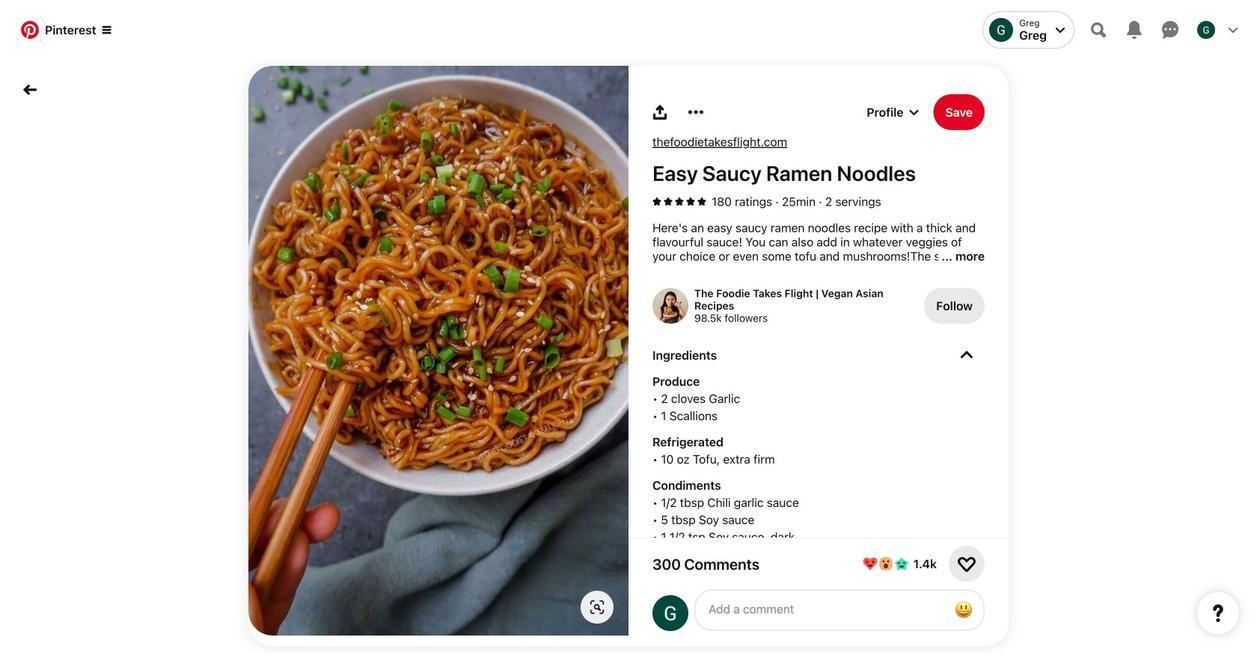 Task type: locate. For each thing, give the bounding box(es) containing it.
primary navigation header navigation
[[9, 3, 1249, 57]]

expand icon image
[[961, 350, 973, 362]]

account switcher arrow icon image
[[1056, 25, 1065, 34]]

dynamic badge dropdown menu button image
[[102, 25, 111, 34]]

closeup image action button image
[[590, 600, 605, 615]]

pinterest image
[[21, 21, 39, 39]]

0 horizontal spatial greg image
[[990, 18, 1014, 42]]

greg image
[[990, 18, 1014, 42], [1198, 21, 1216, 39]]



Task type: describe. For each thing, give the bounding box(es) containing it.
the foodie takes flight | vegan asian recipes avatar link image
[[653, 288, 689, 324]]

reaction image
[[958, 555, 976, 573]]

this may contain: someone holding chopsticks over a bowl of noodles with sesame seeds and scallions image
[[249, 66, 629, 636]]

1 horizontal spatial greg image
[[1198, 21, 1216, 39]]

Add a comment field
[[709, 603, 937, 617]]

select a board you want to save to image
[[910, 108, 919, 117]]

robinsongreg175 image
[[653, 596, 689, 632]]



Task type: vqa. For each thing, say whether or not it's contained in the screenshot.
Greg image
yes



